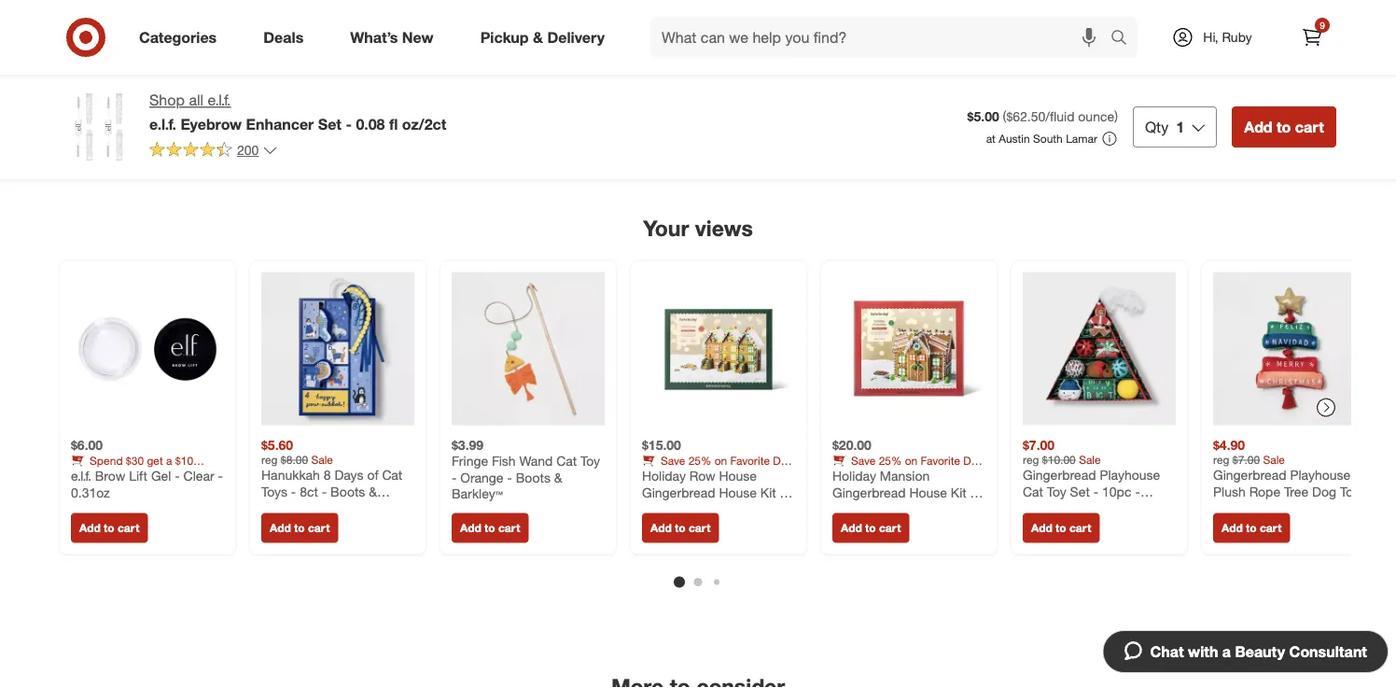 Task type: describe. For each thing, give the bounding box(es) containing it.
add to cart for holiday mansion gingerbread house kit - 70.88oz - favorite day™
[[841, 521, 901, 535]]

tree
[[1285, 483, 1309, 499]]

related categories
[[602, 69, 795, 95]]

hi, ruby
[[1204, 29, 1252, 45]]

wand
[[520, 453, 553, 469]]

What can we help you find? suggestions appear below search field
[[651, 17, 1116, 58]]

delivery
[[547, 28, 605, 46]]

cat inside $7.00 reg $10.00 sale gingerbread playhouse cat toy set - 10pc - wondershop™
[[1023, 483, 1044, 499]]

categories
[[139, 28, 217, 46]]

south
[[1033, 132, 1063, 146]]

what's new
[[350, 28, 434, 46]]

day™ inside holiday mansion gingerbread house kit - 70.88oz - favorite day™
[[941, 500, 971, 517]]

- right 51.54oz
[[692, 500, 697, 517]]

save 25% on favorite day gingerbread for gingerbread
[[833, 454, 983, 482]]

cart for e.l.f. brow lift gel - clear - 0.31oz
[[118, 521, 139, 535]]

playhouse for toy
[[1291, 467, 1351, 483]]

$20.00
[[833, 436, 872, 453]]

add for fringe fish wand cat toy - orange - boots & barkley™
[[460, 521, 481, 535]]

0.31oz
[[71, 484, 110, 500]]

add to cart button for fringe fish wand cat toy - orange - boots & barkley™
[[452, 513, 529, 543]]

$7.00 reg $10.00 sale gingerbread playhouse cat toy set - 10pc - wondershop™
[[1023, 436, 1161, 516]]

to for fringe fish wand cat toy - orange - boots & barkley™
[[485, 521, 495, 535]]

200
[[237, 142, 259, 158]]

$4.90 reg $7.00 sale gingerbread playhouse plush rope tree dog toy - wondershop™
[[1214, 436, 1360, 516]]

1
[[1177, 118, 1185, 136]]

with
[[1188, 642, 1219, 660]]

plush
[[1214, 483, 1246, 499]]

gingerbread inside holiday mansion gingerbread house kit - 70.88oz - favorite day™
[[833, 484, 906, 500]]

boots inside $3.99 fringe fish wand cat toy - orange - boots & barkley™
[[516, 469, 551, 485]]

save 25% on favorite day gingerbread for house
[[642, 454, 793, 482]]

ounce
[[1079, 108, 1115, 125]]

a
[[1223, 642, 1231, 660]]

hanukkah 8 days of cat toys - 8ct - boots & barkley™ image
[[261, 272, 414, 425]]

enhancers
[[434, 122, 504, 140]]

toy inside $7.00 reg $10.00 sale gingerbread playhouse cat toy set - 10pc - wondershop™
[[1047, 483, 1067, 499]]

barkley™ inside $5.60 reg $8.00 sale hanukkah 8 days of cat toys - 8ct - boots & barkley™
[[261, 499, 312, 516]]

favorite inside holiday mansion gingerbread house kit - 70.88oz - favorite day™
[[891, 500, 937, 517]]

add to cart button for holiday mansion gingerbread house kit - 70.88oz - favorite day™
[[833, 513, 910, 543]]

what's
[[350, 28, 398, 46]]

pickup & delivery link
[[465, 17, 628, 58]]

gingerbread playhouse plush rope tree dog toy - wondershop™ image
[[1214, 272, 1367, 425]]

add to cart button for holiday row house gingerbread house kit - 51.54oz - favorite day™
[[642, 513, 719, 543]]

2 horizontal spatial e.l.f.
[[208, 91, 231, 109]]

mansion
[[880, 468, 930, 484]]

search
[[1102, 30, 1147, 48]]

views
[[695, 215, 753, 241]]

add to cart for e.l.f. brow lift gel - clear - 0.31oz
[[79, 521, 139, 535]]

- left 10pc
[[1094, 483, 1099, 499]]

cart for fringe fish wand cat toy - orange - boots & barkley™
[[498, 521, 520, 535]]

8
[[324, 467, 331, 483]]

qty
[[1145, 118, 1169, 136]]

to for gingerbread playhouse plush rope tree dog toy - wondershop™
[[1246, 521, 1257, 535]]

gingerbread playhouse cat toy set - 10pc - wondershop™ image
[[1023, 272, 1176, 425]]

rope
[[1250, 483, 1281, 499]]

dog
[[1313, 483, 1337, 499]]

$5.00 ( $62.50 /fluid ounce )
[[968, 108, 1118, 125]]

categories link
[[123, 17, 240, 58]]

$5.60
[[261, 436, 293, 453]]

eyebrow inside shop all e.l.f. e.l.f. eyebrow enhancer set - 0.08 fl oz/2ct
[[181, 115, 242, 133]]

brow
[[95, 468, 125, 484]]

add for holiday row house gingerbread house kit - 51.54oz - favorite day™
[[651, 521, 672, 535]]

eyebrow enhancers
[[372, 122, 504, 140]]

sale for $7.00
[[1079, 453, 1101, 467]]

pickup & delivery
[[480, 28, 605, 46]]

to for hanukkah 8 days of cat toys - 8ct - boots & barkley™
[[294, 521, 305, 535]]

to for holiday mansion gingerbread house kit - 70.88oz - favorite day™
[[865, 521, 876, 535]]

fl
[[389, 115, 398, 133]]

sale for $5.60
[[311, 453, 333, 467]]

add for gingerbread playhouse plush rope tree dog toy - wondershop™
[[1222, 521, 1243, 535]]

set inside shop all e.l.f. e.l.f. eyebrow enhancer set - 0.08 fl oz/2ct
[[318, 115, 342, 133]]

- right the gel
[[175, 468, 180, 484]]

9
[[1320, 19, 1325, 31]]

fringe fish wand cat toy - orange - boots & barkley™ image
[[452, 272, 605, 425]]

cart down "9" 'link'
[[1296, 118, 1325, 136]]

cart for holiday mansion gingerbread house kit - 70.88oz - favorite day™
[[879, 521, 901, 535]]

70.88oz
[[833, 500, 879, 517]]

your
[[643, 215, 689, 241]]

10pc
[[1103, 483, 1132, 499]]

$6.00
[[71, 436, 103, 453]]

$3.99
[[452, 436, 484, 453]]

- inside shop all e.l.f. e.l.f. eyebrow enhancer set - 0.08 fl oz/2ct
[[346, 115, 352, 133]]

chat with a beauty consultant
[[1151, 642, 1368, 660]]

of
[[367, 467, 379, 483]]

add to cart button for gingerbread playhouse cat toy set - 10pc - wondershop™
[[1023, 513, 1100, 543]]

)
[[1115, 108, 1118, 125]]

days
[[335, 467, 364, 483]]

holiday mansion gingerbread house kit - 70.88oz - favorite day™
[[833, 468, 976, 517]]

$62.50
[[1007, 108, 1046, 125]]

wondershop™ for toy
[[1023, 499, 1104, 516]]

austin
[[999, 132, 1030, 146]]

- right orange
[[507, 469, 512, 485]]

$15.00
[[642, 436, 681, 453]]

deals link
[[248, 17, 327, 58]]

gel
[[151, 468, 171, 484]]

lamar
[[1066, 132, 1098, 146]]

add for e.l.f. brow lift gel - clear - 0.31oz
[[79, 521, 101, 535]]

$4.90
[[1214, 436, 1245, 453]]

kit inside holiday row house gingerbread house kit - 51.54oz - favorite day™
[[761, 484, 776, 500]]

holiday row house gingerbread house kit - 51.54oz - favorite day™
[[642, 468, 785, 517]]

at
[[986, 132, 996, 146]]

e.l.f. brow lift gel - clear - 0.31oz image
[[71, 272, 224, 425]]

25% for mansion
[[879, 454, 902, 468]]

- left 70.88oz
[[780, 484, 785, 500]]

51.54oz
[[642, 500, 689, 517]]

pickup
[[480, 28, 529, 46]]

ruby
[[1222, 29, 1252, 45]]

shop all e.l.f. e.l.f. eyebrow enhancer set - 0.08 fl oz/2ct
[[149, 91, 447, 133]]

fish
[[492, 453, 516, 469]]

(
[[1003, 108, 1007, 125]]

$7.00 inside $4.90 reg $7.00 sale gingerbread playhouse plush rope tree dog toy - wondershop™
[[1233, 453, 1260, 467]]



Task type: vqa. For each thing, say whether or not it's contained in the screenshot.
1st Save offer Button from the left
no



Task type: locate. For each thing, give the bounding box(es) containing it.
3 reg from the left
[[1214, 453, 1230, 467]]

save for $20.00
[[851, 454, 876, 468]]

2 save from the left
[[851, 454, 876, 468]]

25%
[[689, 454, 712, 468], [879, 454, 902, 468]]

toy right wand
[[581, 453, 600, 469]]

- left orange
[[452, 469, 457, 485]]

cart for gingerbread playhouse cat toy set - 10pc - wondershop™
[[1070, 521, 1092, 535]]

1 save from the left
[[661, 454, 686, 468]]

boots right the fish
[[516, 469, 551, 485]]

set left 10pc
[[1070, 483, 1090, 499]]

e.l.f.
[[208, 91, 231, 109], [149, 115, 176, 133], [71, 468, 91, 484]]

add for hanukkah 8 days of cat toys - 8ct - boots & barkley™
[[270, 521, 291, 535]]

cart for hanukkah 8 days of cat toys - 8ct - boots & barkley™
[[308, 521, 330, 535]]

cart down holiday row house gingerbread house kit - 51.54oz - favorite day™
[[689, 521, 711, 535]]

holiday down $15.00
[[642, 468, 686, 484]]

hi,
[[1204, 29, 1219, 45]]

& inside $5.60 reg $8.00 sale hanukkah 8 days of cat toys - 8ct - boots & barkley™
[[369, 483, 377, 499]]

0 horizontal spatial day
[[773, 454, 793, 468]]

2 on from the left
[[905, 454, 918, 468]]

2 day™ from the left
[[941, 500, 971, 517]]

&
[[533, 28, 543, 46], [554, 469, 563, 485], [369, 483, 377, 499]]

0 horizontal spatial kit
[[761, 484, 776, 500]]

chat with a beauty consultant button
[[1103, 630, 1389, 673]]

add to cart button for hanukkah 8 days of cat toys - 8ct - boots & barkley™
[[261, 513, 338, 543]]

save down $20.00
[[851, 454, 876, 468]]

$8.00
[[281, 453, 308, 467]]

cart down 'rope'
[[1260, 521, 1282, 535]]

$5.60 reg $8.00 sale hanukkah 8 days of cat toys - 8ct - boots & barkley™
[[261, 436, 403, 516]]

add to cart button for e.l.f. brow lift gel - clear - 0.31oz
[[71, 513, 148, 543]]

1 horizontal spatial save
[[851, 454, 876, 468]]

playhouse inside $4.90 reg $7.00 sale gingerbread playhouse plush rope tree dog toy - wondershop™
[[1291, 467, 1351, 483]]

cat down $10.00
[[1023, 483, 1044, 499]]

day™
[[751, 500, 781, 517], [941, 500, 971, 517]]

qty 1
[[1145, 118, 1185, 136]]

kit right mansion
[[951, 484, 967, 500]]

3 sale from the left
[[1263, 453, 1285, 467]]

barkley™ down fringe
[[452, 485, 503, 502]]

0 horizontal spatial holiday
[[642, 468, 686, 484]]

wondershop™ for rope
[[1222, 499, 1304, 516]]

favorite inside holiday row house gingerbread house kit - 51.54oz - favorite day™
[[701, 500, 747, 517]]

cat inside $3.99 fringe fish wand cat toy - orange - boots & barkley™
[[557, 453, 577, 469]]

2 reg from the left
[[1023, 453, 1039, 467]]

on for row
[[715, 454, 727, 468]]

add to cart
[[1245, 118, 1325, 136], [79, 521, 139, 535], [270, 521, 330, 535], [460, 521, 520, 535], [651, 521, 711, 535], [841, 521, 901, 535], [1032, 521, 1092, 535], [1222, 521, 1282, 535]]

1 day from the left
[[773, 454, 793, 468]]

add down toys
[[270, 521, 291, 535]]

all
[[189, 91, 204, 109]]

sale inside $5.60 reg $8.00 sale hanukkah 8 days of cat toys - 8ct - boots & barkley™
[[311, 453, 333, 467]]

0 vertical spatial e.l.f.
[[208, 91, 231, 109]]

set inside $7.00 reg $10.00 sale gingerbread playhouse cat toy set - 10pc - wondershop™
[[1070, 483, 1090, 499]]

1 day™ from the left
[[751, 500, 781, 517]]

orange
[[461, 469, 504, 485]]

related
[[602, 69, 680, 95]]

playhouse inside $7.00 reg $10.00 sale gingerbread playhouse cat toy set - 10pc - wondershop™
[[1100, 467, 1161, 483]]

cat right wand
[[557, 453, 577, 469]]

holiday inside holiday row house gingerbread house kit - 51.54oz - favorite day™
[[642, 468, 686, 484]]

wondershop™ inside $4.90 reg $7.00 sale gingerbread playhouse plush rope tree dog toy - wondershop™
[[1222, 499, 1304, 516]]

$7.00 inside $7.00 reg $10.00 sale gingerbread playhouse cat toy set - 10pc - wondershop™
[[1023, 436, 1055, 453]]

200 link
[[149, 141, 278, 162]]

boots inside $5.60 reg $8.00 sale hanukkah 8 days of cat toys - 8ct - boots & barkley™
[[331, 483, 365, 499]]

1 horizontal spatial day
[[964, 454, 983, 468]]

0 horizontal spatial save 25% on favorite day gingerbread
[[642, 454, 793, 482]]

2 horizontal spatial &
[[554, 469, 563, 485]]

e.l.f. inside e.l.f. brow lift gel - clear - 0.31oz
[[71, 468, 91, 484]]

1 playhouse from the left
[[1100, 467, 1161, 483]]

0 horizontal spatial reg
[[261, 453, 278, 467]]

new
[[402, 28, 434, 46]]

playhouse for 10pc
[[1100, 467, 1161, 483]]

day for holiday mansion gingerbread house kit - 70.88oz - favorite day™
[[964, 454, 983, 468]]

& inside $3.99 fringe fish wand cat toy - orange - boots & barkley™
[[554, 469, 563, 485]]

holiday for holiday row house gingerbread house kit - 51.54oz - favorite day™
[[642, 468, 686, 484]]

playhouse right $10.00
[[1100, 467, 1161, 483]]

eyebrow enhancers link
[[356, 111, 520, 152]]

playhouse
[[1100, 467, 1161, 483], [1291, 467, 1351, 483]]

on
[[715, 454, 727, 468], [905, 454, 918, 468]]

$3.99 fringe fish wand cat toy - orange - boots & barkley™
[[452, 436, 600, 502]]

e.l.f. down shop
[[149, 115, 176, 133]]

eyeliner
[[968, 122, 1021, 140]]

2 day from the left
[[964, 454, 983, 468]]

0 horizontal spatial wondershop™
[[1023, 499, 1104, 516]]

$10.00
[[1043, 453, 1076, 467]]

gingerbread inside $4.90 reg $7.00 sale gingerbread playhouse plush rope tree dog toy - wondershop™
[[1214, 467, 1287, 483]]

1 horizontal spatial boots
[[516, 469, 551, 485]]

to for gingerbread playhouse cat toy set - 10pc - wondershop™
[[1056, 521, 1067, 535]]

set left 0.08
[[318, 115, 342, 133]]

enhancer
[[246, 115, 314, 133]]

2 wondershop™ from the left
[[1222, 499, 1304, 516]]

boots
[[516, 469, 551, 485], [331, 483, 365, 499]]

25% for row
[[689, 454, 712, 468]]

sale right $10.00
[[1079, 453, 1101, 467]]

reg left $8.00
[[261, 453, 278, 467]]

playhouse right 'rope'
[[1291, 467, 1351, 483]]

2 horizontal spatial toy
[[1340, 483, 1360, 499]]

-
[[346, 115, 352, 133], [175, 468, 180, 484], [218, 468, 223, 484], [452, 469, 457, 485], [507, 469, 512, 485], [291, 483, 296, 499], [322, 483, 327, 499], [1094, 483, 1099, 499], [1136, 483, 1141, 499], [780, 484, 785, 500], [970, 484, 976, 500], [1214, 499, 1219, 516], [692, 500, 697, 517], [883, 500, 888, 517]]

add to cart for gingerbread playhouse cat toy set - 10pc - wondershop™
[[1032, 521, 1092, 535]]

2 sale from the left
[[1079, 453, 1101, 467]]

1 vertical spatial e.l.f.
[[149, 115, 176, 133]]

chat
[[1151, 642, 1184, 660]]

wondershop™
[[1023, 499, 1104, 516], [1222, 499, 1304, 516]]

1 horizontal spatial 25%
[[879, 454, 902, 468]]

2 kit from the left
[[951, 484, 967, 500]]

boots left "of" at bottom
[[331, 483, 365, 499]]

wondershop™ inside $7.00 reg $10.00 sale gingerbread playhouse cat toy set - 10pc - wondershop™
[[1023, 499, 1104, 516]]

2 playhouse from the left
[[1291, 467, 1351, 483]]

cart for gingerbread playhouse plush rope tree dog toy - wondershop™
[[1260, 521, 1282, 535]]

1 vertical spatial set
[[1070, 483, 1090, 499]]

2 horizontal spatial sale
[[1263, 453, 1285, 467]]

0 horizontal spatial cat
[[382, 467, 403, 483]]

reg
[[261, 453, 278, 467], [1023, 453, 1039, 467], [1214, 453, 1230, 467]]

reg for $7.00
[[1023, 453, 1039, 467]]

1 horizontal spatial day™
[[941, 500, 971, 517]]

beauty
[[1235, 642, 1286, 660]]

reg for $5.60
[[261, 453, 278, 467]]

day for holiday row house gingerbread house kit - 51.54oz - favorite day™
[[773, 454, 793, 468]]

holiday inside holiday mansion gingerbread house kit - 70.88oz - favorite day™
[[833, 468, 877, 484]]

1 horizontal spatial save 25% on favorite day gingerbread
[[833, 454, 983, 482]]

1 25% from the left
[[689, 454, 712, 468]]

2 vertical spatial e.l.f.
[[71, 468, 91, 484]]

0 horizontal spatial playhouse
[[1100, 467, 1161, 483]]

cat inside $5.60 reg $8.00 sale hanukkah 8 days of cat toys - 8ct - boots & barkley™
[[382, 467, 403, 483]]

1 wondershop™ from the left
[[1023, 499, 1104, 516]]

house inside holiday mansion gingerbread house kit - 70.88oz - favorite day™
[[910, 484, 948, 500]]

save for $15.00
[[661, 454, 686, 468]]

on for mansion
[[905, 454, 918, 468]]

save 25% on favorite day gingerbread down $20.00
[[833, 454, 983, 482]]

what's new link
[[334, 17, 457, 58]]

add down '0.31oz'
[[79, 521, 101, 535]]

gingerbread inside holiday row house gingerbread house kit - 51.54oz - favorite day™
[[642, 484, 716, 500]]

gingerbread
[[1023, 467, 1096, 483], [1214, 467, 1287, 483], [642, 468, 705, 482], [833, 468, 896, 482], [642, 484, 716, 500], [833, 484, 906, 500]]

hanukkah
[[261, 467, 320, 483]]

add right 1
[[1245, 118, 1273, 136]]

1 horizontal spatial cat
[[557, 453, 577, 469]]

8ct
[[300, 483, 318, 499]]

save 25% on favorite day gingerbread down $15.00
[[642, 454, 793, 482]]

& right days
[[369, 483, 377, 499]]

1 horizontal spatial $7.00
[[1233, 453, 1260, 467]]

& right pickup
[[533, 28, 543, 46]]

your views
[[643, 215, 753, 241]]

lift
[[129, 468, 147, 484]]

holiday down $20.00
[[833, 468, 877, 484]]

wondershop™ left dog
[[1222, 499, 1304, 516]]

1 horizontal spatial toy
[[1047, 483, 1067, 499]]

set
[[318, 115, 342, 133], [1070, 483, 1090, 499]]

1 horizontal spatial reg
[[1023, 453, 1039, 467]]

add down plush
[[1222, 521, 1243, 535]]

add down 51.54oz
[[651, 521, 672, 535]]

sale up 'rope'
[[1263, 453, 1285, 467]]

toys
[[261, 483, 287, 499]]

cart down $7.00 reg $10.00 sale gingerbread playhouse cat toy set - 10pc - wondershop™
[[1070, 521, 1092, 535]]

oz/2ct
[[402, 115, 447, 133]]

- left the 8ct
[[291, 483, 296, 499]]

1 horizontal spatial on
[[905, 454, 918, 468]]

kit right row at bottom
[[761, 484, 776, 500]]

add for holiday mansion gingerbread house kit - 70.88oz - favorite day™
[[841, 521, 862, 535]]

cart down the 8ct
[[308, 521, 330, 535]]

sale for $4.90
[[1263, 453, 1285, 467]]

$5.00
[[968, 108, 1000, 125]]

toy right dog
[[1340, 483, 1360, 499]]

add to cart button
[[1232, 106, 1337, 147], [71, 513, 148, 543], [261, 513, 338, 543], [452, 513, 529, 543], [642, 513, 719, 543], [833, 513, 910, 543], [1023, 513, 1100, 543], [1214, 513, 1290, 543]]

- right 70.88oz
[[883, 500, 888, 517]]

add to cart for holiday row house gingerbread house kit - 51.54oz - favorite day™
[[651, 521, 711, 535]]

2 horizontal spatial cat
[[1023, 483, 1044, 499]]

1 horizontal spatial e.l.f.
[[149, 115, 176, 133]]

add for gingerbread playhouse cat toy set - 10pc - wondershop™
[[1032, 521, 1053, 535]]

& right wand
[[554, 469, 563, 485]]

day™ inside holiday row house gingerbread house kit - 51.54oz - favorite day™
[[751, 500, 781, 517]]

0 horizontal spatial eyebrow
[[181, 115, 242, 133]]

sale inside $4.90 reg $7.00 sale gingerbread playhouse plush rope tree dog toy - wondershop™
[[1263, 453, 1285, 467]]

row
[[690, 468, 716, 484]]

add to cart for hanukkah 8 days of cat toys - 8ct - boots & barkley™
[[270, 521, 330, 535]]

reg inside $7.00 reg $10.00 sale gingerbread playhouse cat toy set - 10pc - wondershop™
[[1023, 453, 1039, 467]]

1 reg from the left
[[261, 453, 278, 467]]

day right row at bottom
[[773, 454, 793, 468]]

0 horizontal spatial set
[[318, 115, 342, 133]]

1 horizontal spatial sale
[[1079, 453, 1101, 467]]

0 horizontal spatial on
[[715, 454, 727, 468]]

cat right "of" at bottom
[[382, 467, 403, 483]]

image of e.l.f. eyebrow enhancer set - 0.08 fl oz/2ct image
[[60, 90, 134, 164]]

add down orange
[[460, 521, 481, 535]]

shop
[[149, 91, 185, 109]]

0 horizontal spatial e.l.f.
[[71, 468, 91, 484]]

kit
[[761, 484, 776, 500], [951, 484, 967, 500]]

cart down e.l.f. brow lift gel - clear - 0.31oz
[[118, 521, 139, 535]]

1 horizontal spatial playhouse
[[1291, 467, 1351, 483]]

consultant
[[1290, 642, 1368, 660]]

- right mansion
[[970, 484, 976, 500]]

toy down $10.00
[[1047, 483, 1067, 499]]

gingerbread inside $7.00 reg $10.00 sale gingerbread playhouse cat toy set - 10pc - wondershop™
[[1023, 467, 1096, 483]]

sale
[[311, 453, 333, 467], [1079, 453, 1101, 467], [1263, 453, 1285, 467]]

- right clear in the bottom left of the page
[[218, 468, 223, 484]]

0 horizontal spatial boots
[[331, 483, 365, 499]]

- left 'rope'
[[1214, 499, 1219, 516]]

0 vertical spatial set
[[318, 115, 342, 133]]

to for e.l.f. brow lift gel - clear - 0.31oz
[[104, 521, 114, 535]]

1 horizontal spatial eyebrow
[[372, 122, 429, 140]]

1 horizontal spatial barkley™
[[452, 485, 503, 502]]

categories
[[686, 69, 795, 95]]

day right mansion
[[964, 454, 983, 468]]

house
[[719, 468, 757, 484], [719, 484, 757, 500], [910, 484, 948, 500]]

at austin south lamar
[[986, 132, 1098, 146]]

toy inside $3.99 fringe fish wand cat toy - orange - boots & barkley™
[[581, 453, 600, 469]]

2 save 25% on favorite day gingerbread from the left
[[833, 454, 983, 482]]

toy inside $4.90 reg $7.00 sale gingerbread playhouse plush rope tree dog toy - wondershop™
[[1340, 483, 1360, 499]]

search button
[[1102, 17, 1147, 62]]

barkley™ down the hanukkah
[[261, 499, 312, 516]]

0 horizontal spatial save
[[661, 454, 686, 468]]

1 sale from the left
[[311, 453, 333, 467]]

reg up plush
[[1214, 453, 1230, 467]]

eyebrow
[[181, 115, 242, 133], [372, 122, 429, 140]]

0 horizontal spatial barkley™
[[261, 499, 312, 516]]

cart for holiday row house gingerbread house kit - 51.54oz - favorite day™
[[689, 521, 711, 535]]

e.l.f. right the all
[[208, 91, 231, 109]]

add to cart for gingerbread playhouse plush rope tree dog toy - wondershop™
[[1222, 521, 1282, 535]]

fringe
[[452, 453, 488, 469]]

0.08
[[356, 115, 385, 133]]

e.l.f. left brow
[[71, 468, 91, 484]]

1 save 25% on favorite day gingerbread from the left
[[642, 454, 793, 482]]

2 horizontal spatial reg
[[1214, 453, 1230, 467]]

1 kit from the left
[[761, 484, 776, 500]]

2 25% from the left
[[879, 454, 902, 468]]

1 horizontal spatial wondershop™
[[1222, 499, 1304, 516]]

1 horizontal spatial &
[[533, 28, 543, 46]]

- right the 8ct
[[322, 483, 327, 499]]

1 horizontal spatial set
[[1070, 483, 1090, 499]]

kit inside holiday mansion gingerbread house kit - 70.88oz - favorite day™
[[951, 484, 967, 500]]

holiday mansion gingerbread house kit - 70.88oz - favorite day™ image
[[833, 272, 986, 425]]

barkley™
[[452, 485, 503, 502], [261, 499, 312, 516]]

barkley™ inside $3.99 fringe fish wand cat toy - orange - boots & barkley™
[[452, 485, 503, 502]]

reg left $10.00
[[1023, 453, 1039, 467]]

e.l.f. brow lift gel - clear - 0.31oz
[[71, 468, 223, 500]]

0 horizontal spatial day™
[[751, 500, 781, 517]]

cart down holiday mansion gingerbread house kit - 70.88oz - favorite day™
[[879, 521, 901, 535]]

- left 0.08
[[346, 115, 352, 133]]

eyeliner link
[[953, 111, 1037, 152]]

2 holiday from the left
[[833, 468, 877, 484]]

/fluid
[[1046, 108, 1075, 125]]

save down $15.00
[[661, 454, 686, 468]]

0 horizontal spatial toy
[[581, 453, 600, 469]]

wondershop™ down $10.00
[[1023, 499, 1104, 516]]

toy
[[581, 453, 600, 469], [1047, 483, 1067, 499], [1340, 483, 1360, 499]]

0 horizontal spatial &
[[369, 483, 377, 499]]

reg inside $5.60 reg $8.00 sale hanukkah 8 days of cat toys - 8ct - boots & barkley™
[[261, 453, 278, 467]]

to for holiday row house gingerbread house kit - 51.54oz - favorite day™
[[675, 521, 686, 535]]

9 link
[[1292, 17, 1333, 58]]

cart down orange
[[498, 521, 520, 535]]

deals
[[263, 28, 304, 46]]

0 horizontal spatial sale
[[311, 453, 333, 467]]

favorite
[[731, 454, 770, 468], [921, 454, 961, 468], [701, 500, 747, 517], [891, 500, 937, 517]]

- right 10pc
[[1136, 483, 1141, 499]]

0 horizontal spatial $7.00
[[1023, 436, 1055, 453]]

add to cart for fringe fish wand cat toy - orange - boots & barkley™
[[460, 521, 520, 535]]

add down $10.00
[[1032, 521, 1053, 535]]

1 horizontal spatial kit
[[951, 484, 967, 500]]

reg inside $4.90 reg $7.00 sale gingerbread playhouse plush rope tree dog toy - wondershop™
[[1214, 453, 1230, 467]]

1 holiday from the left
[[642, 468, 686, 484]]

sale inside $7.00 reg $10.00 sale gingerbread playhouse cat toy set - 10pc - wondershop™
[[1079, 453, 1101, 467]]

add down 70.88oz
[[841, 521, 862, 535]]

holiday for holiday mansion gingerbread house kit - 70.88oz - favorite day™
[[833, 468, 877, 484]]

1 on from the left
[[715, 454, 727, 468]]

save
[[661, 454, 686, 468], [851, 454, 876, 468]]

reg for $4.90
[[1214, 453, 1230, 467]]

- inside $4.90 reg $7.00 sale gingerbread playhouse plush rope tree dog toy - wondershop™
[[1214, 499, 1219, 516]]

clear
[[183, 468, 214, 484]]

1 horizontal spatial holiday
[[833, 468, 877, 484]]

add to cart button for gingerbread playhouse plush rope tree dog toy - wondershop™
[[1214, 513, 1290, 543]]

sale right $8.00
[[311, 453, 333, 467]]

holiday
[[642, 468, 686, 484], [833, 468, 877, 484]]

holiday row house gingerbread house kit - 51.54oz - favorite day™ image
[[642, 272, 795, 425]]

0 horizontal spatial 25%
[[689, 454, 712, 468]]



